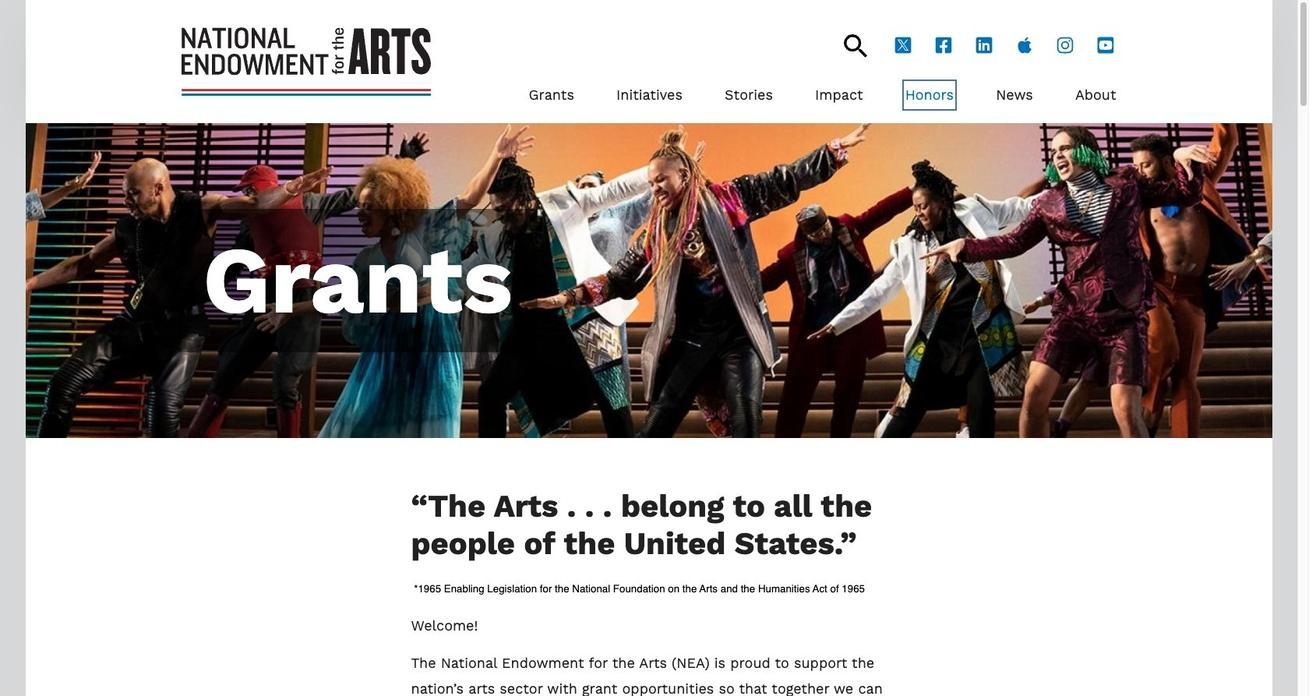 Task type: locate. For each thing, give the bounding box(es) containing it.
menu item
[[529, 83, 574, 108], [617, 83, 683, 108], [725, 83, 773, 108], [815, 83, 863, 108], [906, 83, 954, 108], [996, 83, 1033, 108], [1076, 83, 1117, 108]]

7 menu item from the left
[[1076, 83, 1117, 108]]

actors stretched across the stage image
[[25, 123, 1272, 438]]

national endowment for the arts logo image
[[181, 27, 431, 96]]

menu bar
[[529, 58, 1117, 108]]

3 menu item from the left
[[725, 83, 773, 108]]

2 menu item from the left
[[617, 83, 683, 108]]



Task type: describe. For each thing, give the bounding box(es) containing it.
5 menu item from the left
[[906, 83, 954, 108]]

6 menu item from the left
[[996, 83, 1033, 108]]

4 menu item from the left
[[815, 83, 863, 108]]

1 menu item from the left
[[529, 83, 574, 108]]



Task type: vqa. For each thing, say whether or not it's contained in the screenshot.
second menu item from the right
yes



